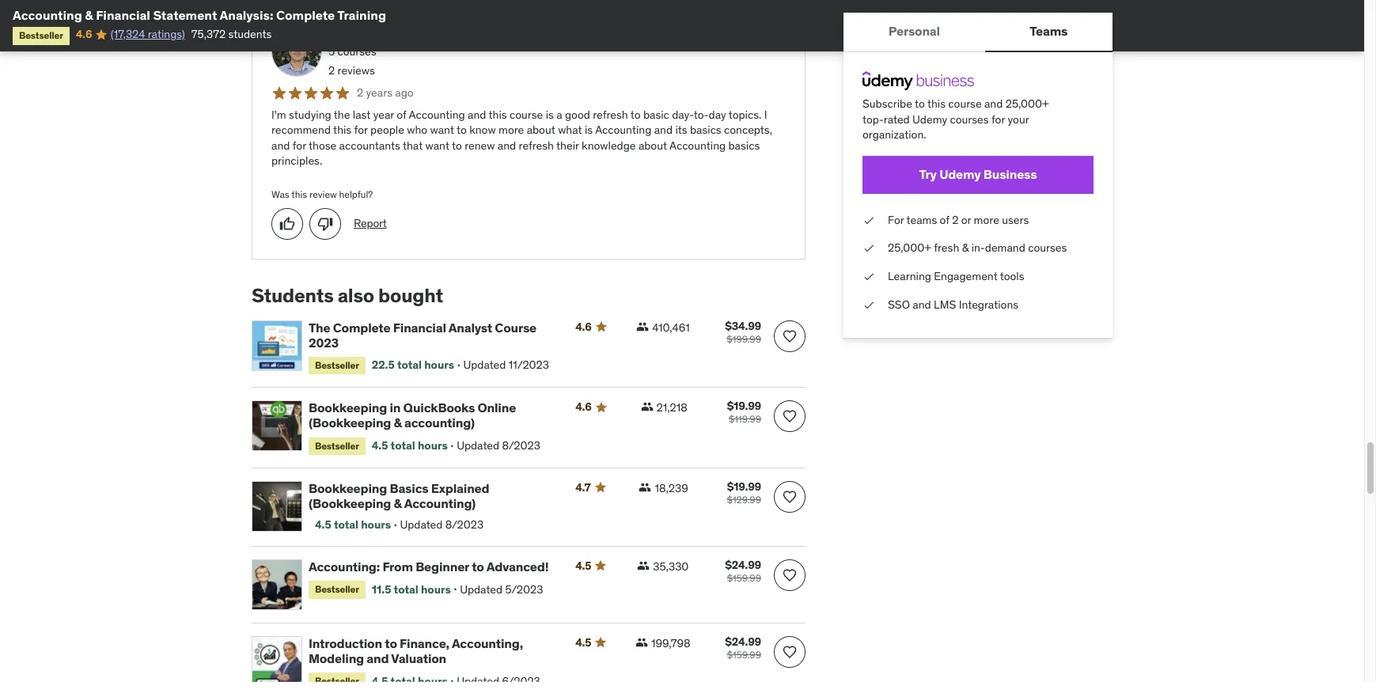 Task type: locate. For each thing, give the bounding box(es) containing it.
$24.99 for accounting: from beginner to advanced!
[[726, 558, 762, 573]]

and
[[985, 97, 1003, 111], [468, 107, 487, 122], [655, 123, 673, 137], [272, 138, 290, 153], [498, 138, 516, 153], [913, 297, 932, 312], [367, 651, 389, 667]]

$24.99 $159.99
[[726, 558, 762, 584], [726, 635, 762, 661]]

and up try udemy business
[[985, 97, 1003, 111]]

is left 'a'
[[546, 107, 554, 122]]

s.
[[378, 25, 389, 41]]

bookkeeping basics explained (bookkeeping & accounting) link
[[309, 481, 557, 512]]

financial
[[96, 7, 150, 23], [393, 320, 446, 335]]

(17,324 ratings)
[[111, 27, 185, 41]]

wishlist image for bookkeeping in quickbooks online (bookkeeping & accounting)
[[782, 409, 798, 425]]

total for from
[[394, 582, 419, 597]]

courses up reviews
[[338, 45, 377, 59]]

0 vertical spatial more
[[499, 123, 524, 137]]

i
[[765, 107, 768, 122]]

1 vertical spatial of
[[940, 213, 950, 227]]

5/2023
[[506, 582, 543, 597]]

1 vertical spatial (bookkeeping
[[309, 496, 391, 512]]

1 vertical spatial more
[[974, 213, 1000, 227]]

this
[[928, 97, 946, 111], [489, 107, 507, 122], [333, 123, 352, 137], [292, 188, 307, 200]]

2 horizontal spatial courses
[[1029, 241, 1068, 255]]

(bookkeeping
[[309, 415, 391, 431], [309, 496, 391, 512]]

course
[[949, 97, 982, 111], [510, 107, 543, 122]]

concepts,
[[725, 123, 773, 137]]

& inside bookkeeping in quickbooks online (bookkeeping & accounting)
[[394, 415, 402, 431]]

1 vertical spatial is
[[585, 123, 593, 137]]

1 vertical spatial about
[[639, 138, 667, 153]]

75,372
[[191, 27, 226, 41]]

1 wishlist image from the top
[[782, 328, 798, 344]]

more right know
[[499, 123, 524, 137]]

0 horizontal spatial 2
[[329, 63, 335, 78]]

$24.99 right 199,798
[[726, 635, 762, 649]]

$129.99
[[727, 494, 762, 506]]

xsmall image for 25,000+ fresh & in-demand courses
[[863, 241, 876, 257]]

courses right demand
[[1029, 241, 1068, 255]]

to inside 'subscribe to this course and 25,000+ top‑rated udemy courses for your organization.'
[[915, 97, 925, 111]]

udemy up organization.
[[913, 112, 948, 126]]

to down udemy business image
[[915, 97, 925, 111]]

25,000+ up learning
[[888, 241, 932, 255]]

1 vertical spatial basics
[[729, 138, 760, 153]]

personal button
[[844, 13, 986, 51]]

xsmall image
[[863, 241, 876, 257], [636, 637, 649, 649]]

of inside i'm studying the last year of accounting and this course is a good refresh to basic day-to-day topics. i recommend this for people who want to know more about what is accounting and its basics concepts, and for those accountants that want to renew and refresh their knowledge about accounting basics principles.
[[397, 107, 407, 122]]

helpful?
[[339, 188, 373, 200]]

0 horizontal spatial course
[[510, 107, 543, 122]]

to left finance,
[[385, 636, 397, 652]]

4.5
[[372, 439, 388, 453], [315, 518, 332, 532], [576, 559, 592, 573], [576, 636, 592, 650]]

is right 'what' at the left of page
[[585, 123, 593, 137]]

and down basic
[[655, 123, 673, 137]]

of
[[397, 107, 407, 122], [940, 213, 950, 227]]

1 horizontal spatial xsmall image
[[863, 241, 876, 257]]

0 vertical spatial 2
[[329, 63, 335, 78]]

xsmall image left sso
[[863, 297, 876, 313]]

0 horizontal spatial is
[[546, 107, 554, 122]]

total
[[397, 358, 422, 372], [391, 439, 416, 453], [334, 518, 359, 532], [394, 582, 419, 597]]

xsmall image left 410,461
[[637, 320, 650, 333]]

8/2023 down online
[[502, 439, 541, 453]]

(17,324
[[111, 27, 145, 41]]

1 vertical spatial courses
[[951, 112, 989, 126]]

4.6
[[76, 27, 92, 41], [576, 320, 592, 334], [576, 400, 592, 414]]

0 vertical spatial $24.99 $159.99
[[726, 558, 762, 584]]

total down from
[[394, 582, 419, 597]]

1 horizontal spatial 25,000+
[[1006, 97, 1050, 111]]

0 vertical spatial $19.99
[[727, 399, 762, 414]]

$19.99 down $199.99
[[727, 399, 762, 414]]

2 down 5
[[329, 63, 335, 78]]

wishlist image for the complete financial analyst course 2023
[[782, 328, 798, 344]]

personal
[[889, 23, 941, 39]]

i'm
[[272, 107, 286, 122]]

wishlist image right $129.99
[[782, 489, 798, 505]]

total for in
[[391, 439, 416, 453]]

0 vertical spatial of
[[397, 107, 407, 122]]

0 vertical spatial $24.99
[[726, 558, 762, 573]]

for down recommend
[[293, 138, 306, 153]]

financial for analyst
[[393, 320, 446, 335]]

bookkeeping left in
[[309, 400, 387, 416]]

want right who
[[430, 123, 454, 137]]

more inside i'm studying the last year of accounting and this course is a good refresh to basic day-to-day topics. i recommend this for people who want to know more about what is accounting and its basics concepts, and for those accountants that want to renew and refresh their knowledge about accounting basics principles.
[[499, 123, 524, 137]]

1 vertical spatial 4.6
[[576, 320, 592, 334]]

for down last
[[354, 123, 368, 137]]

1 $24.99 from the top
[[726, 558, 762, 573]]

bookkeeping for bookkeeping basics explained (bookkeeping & accounting)
[[309, 481, 387, 497]]

1 horizontal spatial refresh
[[593, 107, 628, 122]]

$159.99 for accounting: from beginner to advanced!
[[727, 573, 762, 584]]

more right or
[[974, 213, 1000, 227]]

1 vertical spatial 8/2023
[[446, 518, 484, 532]]

years
[[366, 85, 393, 100]]

1 horizontal spatial about
[[639, 138, 667, 153]]

(bookkeeping up accounting: on the bottom left
[[309, 496, 391, 512]]

introduction to finance, accounting, modeling and valuation link
[[309, 636, 557, 667]]

wishlist image
[[782, 328, 798, 344], [782, 409, 798, 425], [782, 489, 798, 505], [782, 645, 798, 660]]

basics down to- at the right
[[690, 123, 722, 137]]

2 (bookkeeping from the top
[[309, 496, 391, 512]]

1 $159.99 from the top
[[727, 573, 762, 584]]

xsmall image left learning
[[863, 269, 876, 285]]

hours for financial
[[425, 358, 455, 372]]

$24.99 for introduction to finance, accounting, modeling and valuation
[[726, 635, 762, 649]]

who
[[407, 123, 428, 137]]

2 left or
[[953, 213, 959, 227]]

$19.99 $129.99
[[727, 480, 762, 506]]

bookkeeping inside bookkeeping in quickbooks online (bookkeeping & accounting)
[[309, 400, 387, 416]]

updated down online
[[457, 439, 500, 453]]

in-
[[972, 241, 986, 255]]

wishlist image down wishlist icon
[[782, 645, 798, 660]]

of left or
[[940, 213, 950, 227]]

2 vertical spatial 4.6
[[576, 400, 592, 414]]

25,000+ up your at the top of the page
[[1006, 97, 1050, 111]]

wishlist image right $199.99
[[782, 328, 798, 344]]

accounting:
[[309, 559, 380, 575]]

engagement
[[935, 269, 998, 283]]

topics.
[[729, 107, 762, 122]]

updated 8/2023 down accounting)
[[400, 518, 484, 532]]

total down bookkeeping in quickbooks online (bookkeeping & accounting)
[[391, 439, 416, 453]]

25,000+ inside 'subscribe to this course and 25,000+ top‑rated udemy courses for your organization.'
[[1006, 97, 1050, 111]]

vinícius
[[329, 25, 375, 41]]

1 horizontal spatial course
[[949, 97, 982, 111]]

0 vertical spatial complete
[[276, 7, 335, 23]]

and left valuation
[[367, 651, 389, 667]]

and inside 'subscribe to this course and 25,000+ top‑rated udemy courses for your organization.'
[[985, 97, 1003, 111]]

$19.99 down $119.99
[[727, 480, 762, 494]]

1 horizontal spatial 8/2023
[[502, 439, 541, 453]]

0 vertical spatial courses
[[338, 45, 377, 59]]

accounting
[[13, 7, 82, 23], [409, 107, 465, 122], [596, 123, 652, 137], [670, 138, 726, 153]]

410,461
[[653, 320, 690, 335]]

2023
[[309, 335, 339, 351]]

3 wishlist image from the top
[[782, 489, 798, 505]]

reviews
[[338, 63, 375, 78]]

0 vertical spatial (bookkeeping
[[309, 415, 391, 431]]

introduction
[[309, 636, 382, 652]]

analyst
[[449, 320, 493, 335]]

in
[[390, 400, 401, 416]]

accounting: from beginner to advanced! link
[[309, 559, 557, 575]]

$159.99
[[727, 573, 762, 584], [727, 649, 762, 661]]

xsmall image left the 35,330
[[638, 560, 650, 573]]

0 vertical spatial $159.99
[[727, 573, 762, 584]]

updated down advanced!
[[460, 582, 503, 597]]

hours
[[425, 358, 455, 372], [418, 439, 448, 453], [361, 518, 391, 532], [421, 582, 451, 597]]

updated for beginner
[[460, 582, 503, 597]]

0 horizontal spatial refresh
[[519, 138, 554, 153]]

xsmall image left 18,239
[[639, 481, 652, 494]]

4.5 total hours down bookkeeping in quickbooks online (bookkeeping & accounting)
[[372, 439, 448, 453]]

$24.99
[[726, 558, 762, 573], [726, 635, 762, 649]]

$24.99 $159.99 for introduction to finance, accounting, modeling and valuation
[[726, 635, 762, 661]]

$159.99 right 199,798
[[727, 649, 762, 661]]

0 vertical spatial xsmall image
[[863, 241, 876, 257]]

0 vertical spatial refresh
[[593, 107, 628, 122]]

bestseller
[[19, 30, 63, 41], [315, 359, 359, 371], [315, 440, 359, 452], [315, 584, 359, 596]]

1 $19.99 from the top
[[727, 399, 762, 414]]

4.5 total hours up accounting: on the bottom left
[[315, 518, 391, 532]]

this down the at left
[[333, 123, 352, 137]]

of right "year"
[[397, 107, 407, 122]]

to left renew
[[452, 138, 462, 153]]

the
[[309, 320, 331, 335]]

course left 'a'
[[510, 107, 543, 122]]

1 vertical spatial bookkeeping
[[309, 481, 387, 497]]

bestseller for bookkeeping in quickbooks online (bookkeeping & accounting)
[[315, 440, 359, 452]]

1 horizontal spatial financial
[[393, 320, 446, 335]]

bestseller for accounting: from beginner to advanced!
[[315, 584, 359, 596]]

updated down accounting)
[[400, 518, 443, 532]]

$24.99 $159.99 right 199,798
[[726, 635, 762, 661]]

0 horizontal spatial of
[[397, 107, 407, 122]]

basics down concepts,
[[729, 138, 760, 153]]

1 vertical spatial xsmall image
[[636, 637, 649, 649]]

wishlist image right $119.99
[[782, 409, 798, 425]]

xsmall image left 'fresh'
[[863, 241, 876, 257]]

2 $24.99 $159.99 from the top
[[726, 635, 762, 661]]

2 $159.99 from the top
[[727, 649, 762, 661]]

updated 8/2023 down online
[[457, 439, 541, 453]]

0 horizontal spatial financial
[[96, 7, 150, 23]]

4 wishlist image from the top
[[782, 645, 798, 660]]

i'm studying the last year of accounting and this course is a good refresh to basic day-to-day topics. i recommend this for people who want to know more about what is accounting and its basics concepts, and for those accountants that want to renew and refresh their knowledge about accounting basics principles.
[[272, 107, 773, 168]]

for
[[992, 112, 1006, 126], [354, 123, 368, 137], [293, 138, 306, 153]]

$159.99 left wishlist icon
[[727, 573, 762, 584]]

courses
[[338, 45, 377, 59], [951, 112, 989, 126], [1029, 241, 1068, 255]]

bookkeeping for bookkeeping in quickbooks online (bookkeeping & accounting)
[[309, 400, 387, 416]]

xsmall image for 35,330
[[638, 560, 650, 573]]

1 horizontal spatial more
[[974, 213, 1000, 227]]

their
[[557, 138, 579, 153]]

$19.99 for bookkeeping basics explained (bookkeeping & accounting)
[[727, 480, 762, 494]]

1 vertical spatial refresh
[[519, 138, 554, 153]]

1 vertical spatial financial
[[393, 320, 446, 335]]

want right that
[[426, 138, 450, 153]]

25,000+ fresh & in-demand courses
[[888, 241, 1068, 255]]

course inside 'subscribe to this course and 25,000+ top‑rated udemy courses for your organization.'
[[949, 97, 982, 111]]

financial up '(17,324'
[[96, 7, 150, 23]]

xsmall image left for
[[863, 213, 876, 228]]

2 wishlist image from the top
[[782, 409, 798, 425]]

2 years ago
[[357, 85, 414, 100]]

2 bookkeeping from the top
[[309, 481, 387, 497]]

course down udemy business image
[[949, 97, 982, 111]]

1 bookkeeping from the top
[[309, 400, 387, 416]]

hours for beginner
[[421, 582, 451, 597]]

last
[[353, 107, 371, 122]]

updated 8/2023
[[457, 439, 541, 453], [400, 518, 484, 532]]

updated 5/2023
[[460, 582, 543, 597]]

2 $19.99 from the top
[[727, 480, 762, 494]]

courses left your at the top of the page
[[951, 112, 989, 126]]

0 vertical spatial is
[[546, 107, 554, 122]]

$19.99 inside $19.99 $129.99
[[727, 480, 762, 494]]

bookkeeping in quickbooks online (bookkeeping & accounting) link
[[309, 400, 557, 431]]

updated down analyst
[[464, 358, 506, 372]]

students
[[228, 27, 272, 41]]

is
[[546, 107, 554, 122], [585, 123, 593, 137]]

for left your at the top of the page
[[992, 112, 1006, 126]]

hours down accounting)
[[418, 439, 448, 453]]

bookkeeping inside bookkeeping basics explained (bookkeeping & accounting)
[[309, 481, 387, 497]]

1 vertical spatial 4.5 total hours
[[315, 518, 391, 532]]

0 vertical spatial 4.6
[[76, 27, 92, 41]]

1 horizontal spatial courses
[[951, 112, 989, 126]]

2 vertical spatial 2
[[953, 213, 959, 227]]

0 vertical spatial udemy
[[913, 112, 948, 126]]

bestseller for the complete financial analyst course 2023
[[315, 359, 359, 371]]

accounting: from beginner to advanced!
[[309, 559, 549, 575]]

hours down the accounting: from beginner to advanced! link
[[421, 582, 451, 597]]

2 inside vinícius s. 5 courses 2 reviews
[[329, 63, 335, 78]]

year
[[373, 107, 394, 122]]

1 vertical spatial $24.99
[[726, 635, 762, 649]]

1 horizontal spatial 2
[[357, 85, 364, 100]]

xsmall image
[[863, 213, 876, 228], [863, 269, 876, 285], [863, 297, 876, 313], [637, 320, 650, 333], [641, 401, 654, 414], [639, 481, 652, 494], [638, 560, 650, 573]]

$34.99
[[726, 319, 762, 333]]

updated
[[464, 358, 506, 372], [457, 439, 500, 453], [400, 518, 443, 532], [460, 582, 503, 597]]

35,330
[[653, 560, 689, 574]]

1 vertical spatial $24.99 $159.99
[[726, 635, 762, 661]]

$119.99
[[729, 414, 762, 425]]

0 vertical spatial 25,000+
[[1006, 97, 1050, 111]]

1 vertical spatial udemy
[[940, 166, 981, 182]]

this down udemy business image
[[928, 97, 946, 111]]

1 $24.99 $159.99 from the top
[[726, 558, 762, 584]]

0 vertical spatial bookkeeping
[[309, 400, 387, 416]]

0 vertical spatial about
[[527, 123, 556, 137]]

refresh up knowledge
[[593, 107, 628, 122]]

2 left years
[[357, 85, 364, 100]]

0 vertical spatial financial
[[96, 7, 150, 23]]

0 horizontal spatial courses
[[338, 45, 377, 59]]

0 horizontal spatial xsmall image
[[636, 637, 649, 649]]

day
[[709, 107, 727, 122]]

complete up vinícius santos oliveira image
[[276, 7, 335, 23]]

financial inside the complete financial analyst course 2023
[[393, 320, 446, 335]]

your
[[1008, 112, 1030, 126]]

1 vertical spatial $19.99
[[727, 480, 762, 494]]

0 vertical spatial 8/2023
[[502, 439, 541, 453]]

0 vertical spatial updated 8/2023
[[457, 439, 541, 453]]

$24.99 $159.99 left wishlist icon
[[726, 558, 762, 584]]

udemy right try
[[940, 166, 981, 182]]

$24.99 left wishlist icon
[[726, 558, 762, 573]]

xsmall image for 21,218
[[641, 401, 654, 414]]

valuation
[[391, 651, 447, 667]]

1 vertical spatial complete
[[333, 320, 391, 335]]

review
[[310, 188, 337, 200]]

xsmall image left 199,798
[[636, 637, 649, 649]]

1 (bookkeeping from the top
[[309, 415, 391, 431]]

bookkeeping left the 'basics'
[[309, 481, 387, 497]]

tab list
[[844, 13, 1113, 52]]

1 vertical spatial $159.99
[[727, 649, 762, 661]]

people
[[371, 123, 405, 137]]

about down basic
[[639, 138, 667, 153]]

bookkeeping basics explained (bookkeeping & accounting)
[[309, 481, 490, 512]]

more
[[499, 123, 524, 137], [974, 213, 1000, 227]]

financial down bought
[[393, 320, 446, 335]]

hours down the complete financial analyst course 2023 link
[[425, 358, 455, 372]]

accountants
[[339, 138, 401, 153]]

2
[[329, 63, 335, 78], [357, 85, 364, 100], [953, 213, 959, 227]]

a
[[557, 107, 563, 122]]

mark as unhelpful image
[[318, 216, 333, 232]]

complete down also
[[333, 320, 391, 335]]

total right 22.5
[[397, 358, 422, 372]]

financial for statement
[[96, 7, 150, 23]]

2 $24.99 from the top
[[726, 635, 762, 649]]

0 horizontal spatial more
[[499, 123, 524, 137]]

course
[[495, 320, 537, 335]]

tools
[[1001, 269, 1025, 283]]

hours down bookkeeping basics explained (bookkeeping & accounting)
[[361, 518, 391, 532]]

about left 'what' at the left of page
[[527, 123, 556, 137]]

teams
[[907, 213, 938, 227]]

(bookkeeping inside bookkeeping in quickbooks online (bookkeeping & accounting)
[[309, 415, 391, 431]]

xsmall image for 199,798
[[636, 637, 649, 649]]

xsmall image left 21,218
[[641, 401, 654, 414]]

1 vertical spatial 25,000+
[[888, 241, 932, 255]]

8/2023 down accounting)
[[446, 518, 484, 532]]

(bookkeeping down 22.5
[[309, 415, 391, 431]]

2 horizontal spatial for
[[992, 112, 1006, 126]]

0 vertical spatial basics
[[690, 123, 722, 137]]

integrations
[[959, 297, 1019, 312]]

that
[[403, 138, 423, 153]]

about
[[527, 123, 556, 137], [639, 138, 667, 153]]

0 horizontal spatial about
[[527, 123, 556, 137]]

1 vertical spatial 2
[[357, 85, 364, 100]]

refresh left their
[[519, 138, 554, 153]]



Task type: vqa. For each thing, say whether or not it's contained in the screenshot.


Task type: describe. For each thing, give the bounding box(es) containing it.
course inside i'm studying the last year of accounting and this course is a good refresh to basic day-to-day topics. i recommend this for people who want to know more about what is accounting and its basics concepts, and for those accountants that want to renew and refresh their knowledge about accounting basics principles.
[[510, 107, 543, 122]]

1 horizontal spatial of
[[940, 213, 950, 227]]

1 vertical spatial want
[[426, 138, 450, 153]]

and right sso
[[913, 297, 932, 312]]

0 horizontal spatial basics
[[690, 123, 722, 137]]

accounting & financial statement analysis: complete training
[[13, 7, 386, 23]]

was this review helpful?
[[272, 188, 373, 200]]

to up the updated 5/2023
[[472, 559, 484, 575]]

renew
[[465, 138, 495, 153]]

vinícius s. 5 courses 2 reviews
[[329, 25, 389, 78]]

fresh
[[935, 241, 960, 255]]

xsmall image for 410,461
[[637, 320, 650, 333]]

explained
[[431, 481, 490, 497]]

what
[[558, 123, 582, 137]]

courses inside vinícius s. 5 courses 2 reviews
[[338, 45, 377, 59]]

training
[[338, 7, 386, 23]]

$199.99
[[727, 333, 762, 345]]

vinícius santos oliveira image
[[272, 26, 322, 77]]

also
[[338, 283, 375, 308]]

$19.99 $119.99
[[727, 399, 762, 425]]

1 horizontal spatial for
[[354, 123, 368, 137]]

and up know
[[468, 107, 487, 122]]

wishlist image
[[782, 568, 798, 584]]

try udemy business
[[920, 166, 1038, 182]]

try
[[920, 166, 937, 182]]

introduction to finance, accounting, modeling and valuation
[[309, 636, 523, 667]]

updated for quickbooks
[[457, 439, 500, 453]]

0 vertical spatial want
[[430, 123, 454, 137]]

the complete financial analyst course 2023 link
[[309, 320, 557, 351]]

complete inside the complete financial analyst course 2023
[[333, 320, 391, 335]]

$19.99 for bookkeeping in quickbooks online (bookkeeping & accounting)
[[727, 399, 762, 414]]

students
[[252, 283, 334, 308]]

for teams of 2 or more users
[[888, 213, 1030, 227]]

tab list containing personal
[[844, 13, 1113, 52]]

75,372 students
[[191, 27, 272, 41]]

xsmall image for learning engagement tools
[[863, 269, 876, 285]]

know
[[470, 123, 496, 137]]

basic
[[644, 107, 670, 122]]

11.5 total hours
[[372, 582, 451, 597]]

this right was
[[292, 188, 307, 200]]

4.6 for bookkeeping in quickbooks online (bookkeeping & accounting)
[[576, 400, 592, 414]]

mark as helpful image
[[280, 216, 295, 232]]

18,239
[[655, 481, 689, 496]]

total for complete
[[397, 358, 422, 372]]

total up accounting: on the bottom left
[[334, 518, 359, 532]]

1 horizontal spatial basics
[[729, 138, 760, 153]]

was
[[272, 188, 290, 200]]

xsmall image for 18,239
[[639, 481, 652, 494]]

online
[[478, 400, 516, 416]]

11.5
[[372, 582, 392, 597]]

for inside 'subscribe to this course and 25,000+ top‑rated udemy courses for your organization.'
[[992, 112, 1006, 126]]

accounting)
[[404, 496, 476, 512]]

or
[[962, 213, 972, 227]]

this inside 'subscribe to this course and 25,000+ top‑rated udemy courses for your organization.'
[[928, 97, 946, 111]]

xsmall image for for teams of 2 or more users
[[863, 213, 876, 228]]

this up know
[[489, 107, 507, 122]]

hours for quickbooks
[[418, 439, 448, 453]]

& inside bookkeeping basics explained (bookkeeping & accounting)
[[394, 496, 402, 512]]

bought
[[379, 283, 443, 308]]

$24.99 $159.99 for accounting: from beginner to advanced!
[[726, 558, 762, 584]]

wishlist image for bookkeeping basics explained (bookkeeping & accounting)
[[782, 489, 798, 505]]

xsmall image for sso and lms integrations
[[863, 297, 876, 313]]

learning
[[888, 269, 932, 283]]

studying
[[289, 107, 332, 122]]

0 horizontal spatial 8/2023
[[446, 518, 484, 532]]

demand
[[986, 241, 1026, 255]]

lms
[[934, 297, 957, 312]]

0 horizontal spatial 25,000+
[[888, 241, 932, 255]]

ratings)
[[148, 27, 185, 41]]

to left know
[[457, 123, 467, 137]]

22.5
[[372, 358, 395, 372]]

business
[[984, 166, 1038, 182]]

report button
[[354, 216, 387, 232]]

to inside introduction to finance, accounting, modeling and valuation
[[385, 636, 397, 652]]

4.7
[[576, 481, 591, 495]]

basics
[[390, 481, 429, 497]]

and up 'principles.'
[[272, 138, 290, 153]]

updated for financial
[[464, 358, 506, 372]]

199,798
[[652, 637, 691, 651]]

0 vertical spatial 4.5 total hours
[[372, 439, 448, 453]]

the complete financial analyst course 2023
[[309, 320, 537, 351]]

courses inside 'subscribe to this course and 25,000+ top‑rated udemy courses for your organization.'
[[951, 112, 989, 126]]

2 horizontal spatial 2
[[953, 213, 959, 227]]

wishlist image for introduction to finance, accounting, modeling and valuation
[[782, 645, 798, 660]]

for
[[888, 213, 905, 227]]

1 vertical spatial updated 8/2023
[[400, 518, 484, 532]]

(bookkeeping inside bookkeeping basics explained (bookkeeping & accounting)
[[309, 496, 391, 512]]

beginner
[[416, 559, 469, 575]]

from
[[383, 559, 413, 575]]

modeling
[[309, 651, 364, 667]]

accounting)
[[405, 415, 475, 431]]

ago
[[395, 85, 414, 100]]

those
[[309, 138, 337, 153]]

principles.
[[272, 154, 322, 168]]

$159.99 for introduction to finance, accounting, modeling and valuation
[[727, 649, 762, 661]]

5
[[329, 45, 335, 59]]

knowledge
[[582, 138, 636, 153]]

its
[[676, 123, 688, 137]]

and inside introduction to finance, accounting, modeling and valuation
[[367, 651, 389, 667]]

students also bought
[[252, 283, 443, 308]]

1 horizontal spatial is
[[585, 123, 593, 137]]

accounting,
[[452, 636, 523, 652]]

report
[[354, 216, 387, 230]]

and right renew
[[498, 138, 516, 153]]

teams
[[1030, 23, 1068, 39]]

4.6 for the complete financial analyst course 2023
[[576, 320, 592, 334]]

sso
[[888, 297, 911, 312]]

to left basic
[[631, 107, 641, 122]]

users
[[1003, 213, 1030, 227]]

udemy business image
[[863, 71, 975, 90]]

0 horizontal spatial for
[[293, 138, 306, 153]]

udemy inside 'subscribe to this course and 25,000+ top‑rated udemy courses for your organization.'
[[913, 112, 948, 126]]

advanced!
[[487, 559, 549, 575]]

21,218
[[657, 401, 688, 415]]

organization.
[[863, 128, 927, 142]]

2 vertical spatial courses
[[1029, 241, 1068, 255]]



